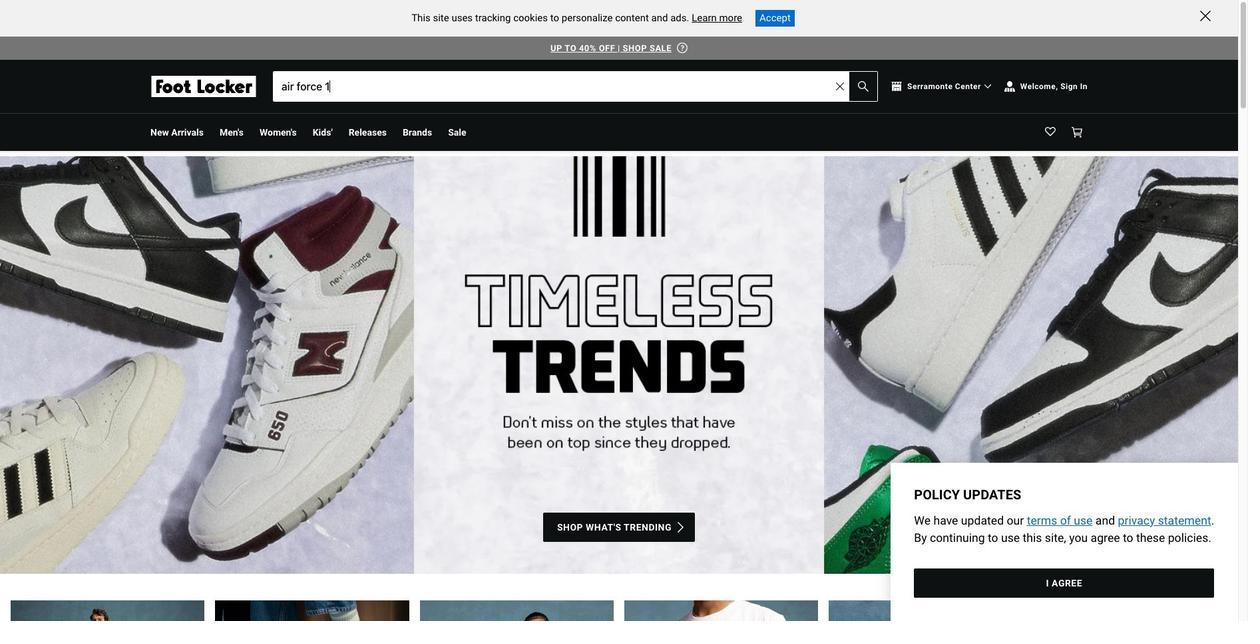 Task type: describe. For each thing, give the bounding box(es) containing it.
cart: 0 items image
[[1072, 127, 1083, 138]]

shop accessories image
[[829, 601, 1023, 622]]

shop men's image
[[11, 601, 205, 622]]

don't miss on the styles that have been on top since they dropped. image
[[0, 156, 1238, 574]]

close image
[[1200, 11, 1211, 21]]

cookie banner region
[[0, 0, 1238, 36]]

clear search field text image
[[836, 83, 844, 91]]

Search search field
[[274, 72, 878, 101]]

privacy banner region
[[891, 464, 1238, 622]]

primary element
[[140, 114, 1099, 151]]



Task type: locate. For each thing, give the bounding box(es) containing it.
more information about up to 40% off | shop sale promotion image
[[677, 42, 688, 53]]

shop women's image
[[215, 601, 409, 622]]

shop clothing image
[[624, 601, 818, 622]]

shop kids' image
[[420, 601, 614, 622]]

None search field
[[273, 71, 878, 102]]

shop sale image
[[1034, 601, 1228, 622]]

search submit image
[[858, 81, 869, 92]]

toolbar
[[150, 114, 807, 151]]

foot locker logo links to the home page image
[[150, 76, 257, 97]]

my favorites image
[[1045, 127, 1056, 138]]



Task type: vqa. For each thing, say whether or not it's contained in the screenshot.
phone field
no



